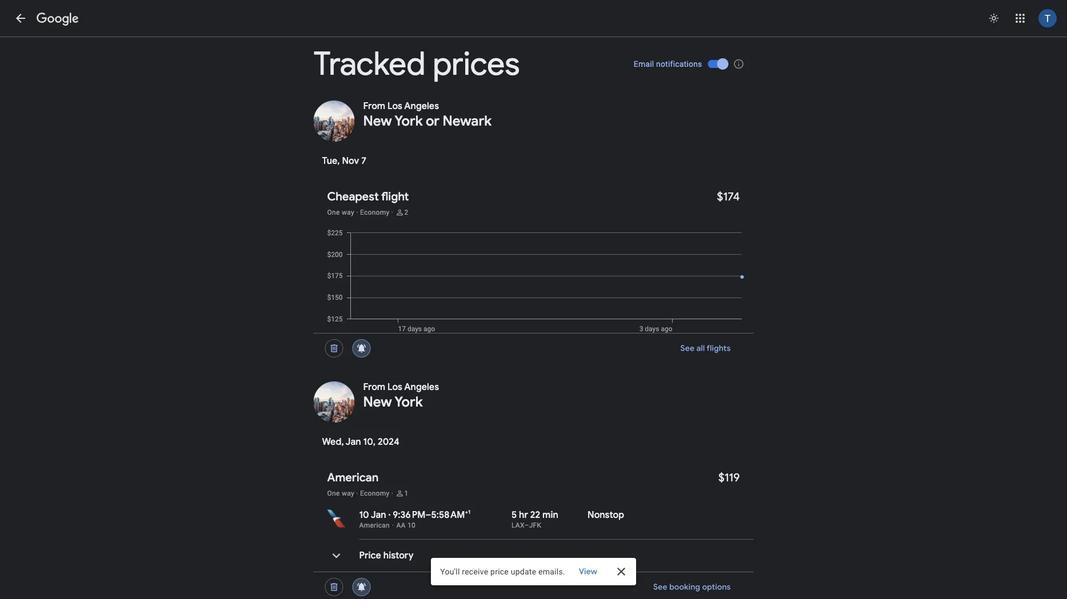 Task type: locate. For each thing, give the bounding box(es) containing it.
1 vertical spatial from
[[363, 382, 385, 393]]

cheapest flight
[[327, 189, 409, 204]]

2 los from the top
[[388, 382, 402, 393]]

– inside 9:36 pm – 5:58 am + 1
[[426, 510, 431, 521]]

0 vertical spatial los
[[388, 100, 402, 112]]

see left booking
[[653, 582, 667, 593]]

0 horizontal spatial see
[[653, 582, 667, 593]]

5
[[512, 510, 517, 521]]

0 horizontal spatial jan
[[346, 436, 361, 448]]

options
[[702, 582, 731, 593]]

0 vertical spatial price history graph image
[[323, 229, 754, 333]]

1 vertical spatial way
[[342, 490, 354, 498]]

economy up '10 jan'
[[360, 490, 390, 498]]

los for new york
[[388, 382, 402, 393]]

2 one way economy from the top
[[327, 490, 390, 498]]

york
[[395, 112, 423, 130], [395, 394, 423, 411]]

receive
[[462, 567, 488, 577]]

way down cheapest
[[342, 209, 354, 217]]

0 vertical spatial economy
[[360, 209, 390, 217]]

one way economy
[[327, 209, 390, 217], [327, 490, 390, 498]]

1 vertical spatial price history graph image
[[323, 542, 350, 570]]

2 economy from the top
[[360, 490, 390, 498]]

2 one from the top
[[327, 490, 340, 498]]

economy down cheapest flight
[[360, 209, 390, 217]]

one way economy for cheapest flight
[[327, 209, 390, 217]]

see left all
[[680, 344, 695, 354]]

1 inside 9:36 pm – 5:58 am + 1
[[468, 509, 470, 516]]

0 vertical spatial york
[[395, 112, 423, 130]]

2 way from the top
[[342, 490, 354, 498]]

los up 2024
[[388, 382, 402, 393]]

1 vertical spatial angeles
[[404, 382, 439, 393]]

1 horizontal spatial jan
[[371, 510, 386, 521]]

american down wed, jan 10, 2024
[[327, 470, 379, 485]]

york left or at the left
[[395, 112, 423, 130]]

from inside from los angeles new york or newark
[[363, 100, 385, 112]]

2 passengers text field
[[404, 208, 408, 217]]

1
[[404, 490, 408, 498], [468, 509, 470, 516]]

jan
[[346, 436, 361, 448], [371, 510, 386, 521]]

price history graph image
[[323, 229, 754, 333], [323, 542, 350, 570]]

aa 10
[[396, 522, 416, 530]]

new for new york
[[363, 394, 392, 411]]

see for new york
[[653, 582, 667, 593]]

new up 7
[[363, 112, 392, 130]]

wed,
[[322, 436, 344, 448]]

1 vertical spatial –
[[524, 522, 529, 530]]

angeles inside from los angeles new york or newark
[[404, 100, 439, 112]]

one for american
[[327, 490, 340, 498]]

1 one way economy from the top
[[327, 209, 390, 217]]

one
[[327, 209, 340, 217], [327, 490, 340, 498]]

1 one from the top
[[327, 209, 340, 217]]

2 york from the top
[[395, 394, 423, 411]]

american down '10 jan'
[[359, 522, 390, 530]]

10 right aa
[[408, 522, 416, 530]]

1 horizontal spatial 1
[[468, 509, 470, 516]]

0 vertical spatial see
[[680, 344, 695, 354]]

0 vertical spatial new
[[363, 112, 392, 130]]

0 vertical spatial one way economy
[[327, 209, 390, 217]]

one way economy down cheapest
[[327, 209, 390, 217]]

lax
[[512, 522, 524, 530]]

york inside from los angeles new york
[[395, 394, 423, 411]]

economy
[[360, 209, 390, 217], [360, 490, 390, 498]]

1 passenger text field
[[404, 489, 408, 498]]

los down tracked prices
[[388, 100, 402, 112]]

1 horizontal spatial –
[[524, 522, 529, 530]]

view button
[[570, 562, 606, 582]]

from down tracked
[[363, 100, 385, 112]]

way
[[342, 209, 354, 217], [342, 490, 354, 498]]

1 vertical spatial one
[[327, 490, 340, 498]]

you'll receive price update emails.
[[440, 567, 565, 577]]

one way economy up '10 jan'
[[327, 490, 390, 498]]

2024
[[378, 436, 399, 448]]

new
[[363, 112, 392, 130], [363, 394, 392, 411]]

new up 10,
[[363, 394, 392, 411]]

york for new york or newark
[[395, 112, 423, 130]]

los
[[388, 100, 402, 112], [388, 382, 402, 393]]

1 york from the top
[[395, 112, 423, 130]]

new inside from los angeles new york
[[363, 394, 392, 411]]

174 US dollars text field
[[717, 189, 740, 204]]

price
[[490, 567, 509, 577]]

1 horizontal spatial 10
[[408, 522, 416, 530]]

jan left 10,
[[346, 436, 361, 448]]

10,
[[363, 436, 376, 448]]

2 angeles from the top
[[404, 382, 439, 393]]

7
[[361, 155, 366, 167]]

jan left the 9:36 pm
[[371, 510, 386, 521]]

all
[[697, 344, 705, 354]]

– inside 5 hr 22 min lax – jfk
[[524, 522, 529, 530]]

one down cheapest
[[327, 209, 340, 217]]

2 new from the top
[[363, 394, 392, 411]]

tue, nov 7
[[322, 155, 366, 167]]

0 vertical spatial way
[[342, 209, 354, 217]]

10
[[359, 510, 369, 521], [408, 522, 416, 530]]

one for cheapest flight
[[327, 209, 340, 217]]

one up airline logo
[[327, 490, 340, 498]]

1 vertical spatial 1
[[468, 509, 470, 516]]

2 from from the top
[[363, 382, 385, 393]]

disable email notifications for solution, one way trip from los angeles to new york or newark.tue, nov 7 image
[[348, 335, 375, 362]]

way for cheapest flight
[[342, 209, 354, 217]]

0 vertical spatial from
[[363, 100, 385, 112]]

10 jan
[[359, 510, 386, 521]]

from down disable email notifications for solution, one way trip from los angeles to new york or newark.tue, nov 7 image at the left
[[363, 382, 385, 393]]

american
[[327, 470, 379, 485], [359, 522, 390, 530]]

0 vertical spatial angeles
[[404, 100, 439, 112]]

york inside from los angeles new york or newark
[[395, 112, 423, 130]]

angeles inside from los angeles new york
[[404, 382, 439, 393]]

1 vertical spatial los
[[388, 382, 402, 393]]

new inside from los angeles new york or newark
[[363, 112, 392, 130]]

1 los from the top
[[388, 100, 402, 112]]

1 vertical spatial one way economy
[[327, 490, 390, 498]]

see for new york or newark
[[680, 344, 695, 354]]

1 from from the top
[[363, 100, 385, 112]]

economy for american
[[360, 490, 390, 498]]

–
[[426, 510, 431, 521], [524, 522, 529, 530]]

york up 2024
[[395, 394, 423, 411]]

1 economy from the top
[[360, 209, 390, 217]]

1 vertical spatial jan
[[371, 510, 386, 521]]

0 horizontal spatial 10
[[359, 510, 369, 521]]

1 new from the top
[[363, 112, 392, 130]]

go back image
[[14, 11, 27, 25]]

1 angeles from the top
[[404, 100, 439, 112]]

10 right airline logo
[[359, 510, 369, 521]]

prices
[[433, 44, 520, 84]]

angeles
[[404, 100, 439, 112], [404, 382, 439, 393]]

1 way from the top
[[342, 209, 354, 217]]

see
[[680, 344, 695, 354], [653, 582, 667, 593]]

 image
[[389, 510, 390, 521]]

flights
[[707, 344, 731, 354]]

email
[[634, 59, 654, 69]]

york for new york
[[395, 394, 423, 411]]

los inside from los angeles new york or newark
[[388, 100, 402, 112]]

2
[[404, 209, 408, 217]]

0 vertical spatial 10
[[359, 510, 369, 521]]

0 vertical spatial jan
[[346, 436, 361, 448]]

los inside from los angeles new york
[[388, 382, 402, 393]]

$119
[[718, 470, 740, 485]]

economy for cheapest flight
[[360, 209, 390, 217]]

0 vertical spatial one
[[327, 209, 340, 217]]

from inside from los angeles new york
[[363, 382, 385, 393]]

1 vertical spatial economy
[[360, 490, 390, 498]]

nonstop
[[588, 510, 624, 521]]

wed, jan 10, 2024
[[322, 436, 399, 448]]

0 horizontal spatial –
[[426, 510, 431, 521]]

1 horizontal spatial see
[[680, 344, 695, 354]]

way up airline logo
[[342, 490, 354, 498]]

0 vertical spatial –
[[426, 510, 431, 521]]

2 price history graph image from the top
[[323, 542, 350, 570]]

1 right 5:58 am
[[468, 509, 470, 516]]

airline logo image
[[327, 510, 346, 528]]

1 up the 9:36 pm
[[404, 490, 408, 498]]

emails.
[[538, 567, 565, 577]]

1 vertical spatial see
[[653, 582, 667, 593]]

0 horizontal spatial 1
[[404, 490, 408, 498]]

from
[[363, 100, 385, 112], [363, 382, 385, 393]]

1 vertical spatial york
[[395, 394, 423, 411]]

1 vertical spatial new
[[363, 394, 392, 411]]



Task type: vqa. For each thing, say whether or not it's contained in the screenshot.
are
no



Task type: describe. For each thing, give the bounding box(es) containing it.
flight
[[381, 189, 409, 204]]

9:36 pm
[[393, 510, 426, 521]]

remove saved flight, one way trip from los angeles to new york or newark.tue, nov 7 image
[[320, 335, 348, 362]]

price history graph application
[[323, 229, 754, 333]]

price
[[359, 550, 381, 562]]

9:36 pm – 5:58 am + 1
[[393, 509, 470, 521]]

change appearance image
[[980, 5, 1008, 32]]

min
[[543, 510, 558, 521]]

newark
[[443, 112, 492, 130]]

jan for 10
[[371, 510, 386, 521]]

1 vertical spatial american
[[359, 522, 390, 530]]

119 US dollars text field
[[718, 470, 740, 485]]

you'll
[[440, 567, 460, 577]]

5 hr 22 min lax – jfk
[[512, 510, 558, 530]]

see all flights
[[680, 344, 731, 354]]

from los angeles new york or newark
[[363, 100, 492, 130]]

angeles for new york
[[404, 382, 439, 393]]

update
[[511, 567, 536, 577]]

angeles for new york or newark
[[404, 100, 439, 112]]

or
[[426, 112, 440, 130]]

from for new york
[[363, 382, 385, 393]]

view
[[579, 567, 597, 577]]

tracked prices
[[314, 44, 520, 84]]

email notifications image
[[733, 58, 745, 70]]

1 price history graph image from the top
[[323, 229, 754, 333]]

jfk
[[529, 522, 541, 530]]

see booking options
[[653, 582, 731, 593]]

22
[[530, 510, 540, 521]]

new for new york or newark
[[363, 112, 392, 130]]

tracked
[[314, 44, 426, 84]]

email notifications
[[634, 59, 702, 69]]

nov
[[342, 155, 359, 167]]

disable email notifications for solution, one way trip from los angeles to new york.wed, jan 10, 2024 image
[[348, 574, 375, 600]]

one way economy for american
[[327, 490, 390, 498]]

price history
[[359, 550, 414, 562]]

jan for wed,
[[346, 436, 361, 448]]

tue,
[[322, 155, 340, 167]]

remove saved flight, one way trip from los angeles to new york.wed, jan 10, 2024 image
[[320, 574, 348, 600]]

booking
[[669, 582, 700, 593]]

aa
[[396, 522, 406, 530]]

notifications
[[656, 59, 702, 69]]

view status
[[431, 558, 636, 586]]

0 vertical spatial 1
[[404, 490, 408, 498]]

5:58 am
[[431, 510, 465, 521]]

from for new york or newark
[[363, 100, 385, 112]]

history
[[383, 550, 414, 562]]

0 vertical spatial american
[[327, 470, 379, 485]]

+
[[465, 509, 468, 516]]

1 vertical spatial 10
[[408, 522, 416, 530]]

way for american
[[342, 490, 354, 498]]

los for new york or newark
[[388, 100, 402, 112]]

cheapest
[[327, 189, 379, 204]]

from los angeles new york
[[363, 382, 439, 411]]

hr
[[519, 510, 528, 521]]

$174
[[717, 189, 740, 204]]



